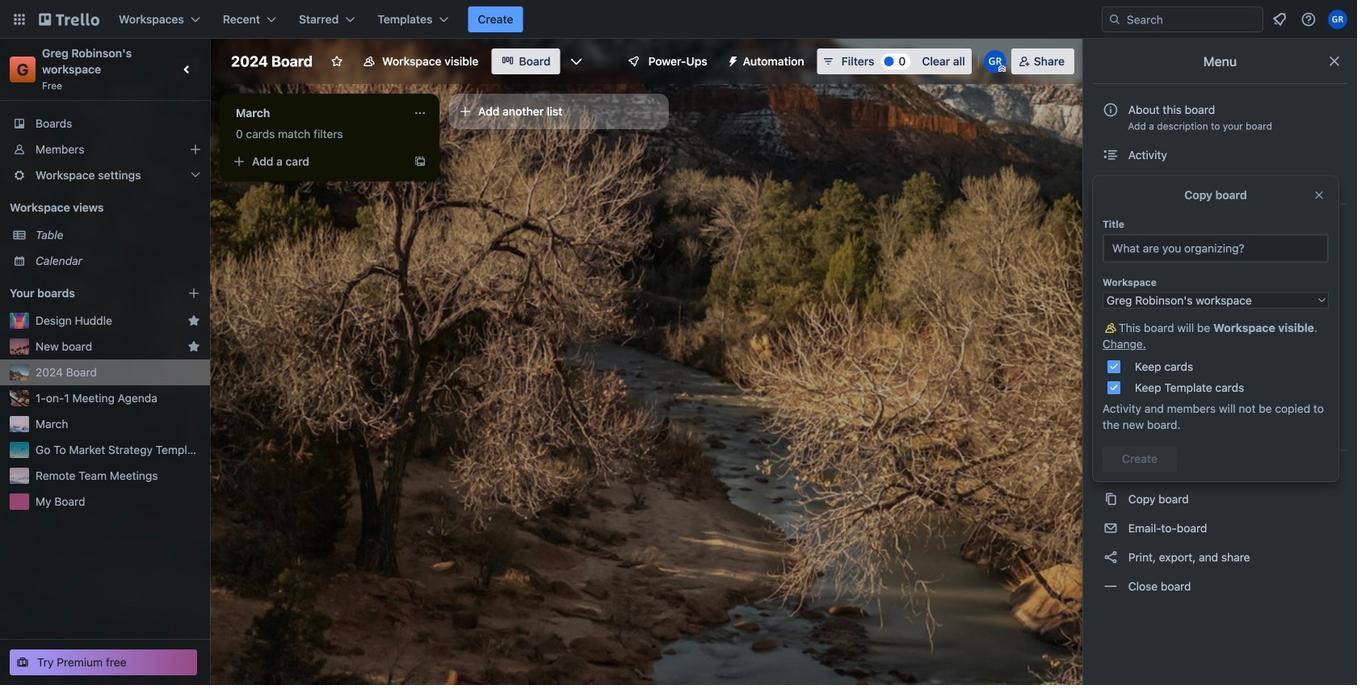 Task type: describe. For each thing, give the bounding box(es) containing it.
0 horizontal spatial greg robinson (gregrobinson96) image
[[984, 50, 1007, 73]]

4 sm image from the top
[[1103, 390, 1119, 406]]

star or unstar board image
[[331, 55, 344, 68]]

create from template… image
[[414, 155, 427, 168]]

workspace navigation collapse icon image
[[176, 58, 199, 81]]

primary element
[[0, 0, 1358, 39]]

Search field
[[1122, 8, 1263, 31]]

open information menu image
[[1301, 11, 1317, 27]]

1 starred icon image from the top
[[187, 314, 200, 327]]

What are you organizing? text field
[[1103, 234, 1329, 263]]

add board image
[[187, 287, 200, 300]]

2 starred icon image from the top
[[187, 340, 200, 353]]

back to home image
[[39, 6, 99, 32]]

this member is an admin of this board. image
[[999, 65, 1006, 73]]

0 notifications image
[[1270, 10, 1290, 29]]

your boards with 8 items element
[[10, 284, 163, 303]]

7 sm image from the top
[[1103, 579, 1119, 595]]



Task type: locate. For each thing, give the bounding box(es) containing it.
Board name text field
[[223, 48, 321, 74]]

6 sm image from the top
[[1103, 520, 1119, 537]]

None text field
[[226, 100, 407, 126]]

0 vertical spatial greg robinson (gregrobinson96) image
[[1328, 10, 1348, 29]]

sm image
[[721, 48, 743, 71], [1103, 147, 1119, 163], [1103, 303, 1119, 319], [1103, 320, 1119, 336], [1103, 332, 1119, 348], [1103, 419, 1119, 436], [1103, 462, 1119, 478], [1103, 549, 1119, 566]]

search image
[[1109, 13, 1122, 26]]

2 sm image from the top
[[1103, 216, 1119, 232]]

customize views image
[[569, 53, 585, 69]]

0 vertical spatial starred icon image
[[187, 314, 200, 327]]

1 sm image from the top
[[1103, 176, 1119, 192]]

3 sm image from the top
[[1103, 361, 1119, 377]]

greg robinson (gregrobinson96) image
[[1328, 10, 1348, 29], [984, 50, 1007, 73]]

starred icon image
[[187, 314, 200, 327], [187, 340, 200, 353]]

None submit
[[1103, 446, 1177, 472]]

1 horizontal spatial greg robinson (gregrobinson96) image
[[1328, 10, 1348, 29]]

5 sm image from the top
[[1103, 491, 1119, 507]]

sm image
[[1103, 176, 1119, 192], [1103, 216, 1119, 232], [1103, 361, 1119, 377], [1103, 390, 1119, 406], [1103, 491, 1119, 507], [1103, 520, 1119, 537], [1103, 579, 1119, 595]]

1 vertical spatial starred icon image
[[187, 340, 200, 353]]

1 vertical spatial greg robinson (gregrobinson96) image
[[984, 50, 1007, 73]]



Task type: vqa. For each thing, say whether or not it's contained in the screenshot.
bottommost Greg Robinson (gregrobinson96) image
yes



